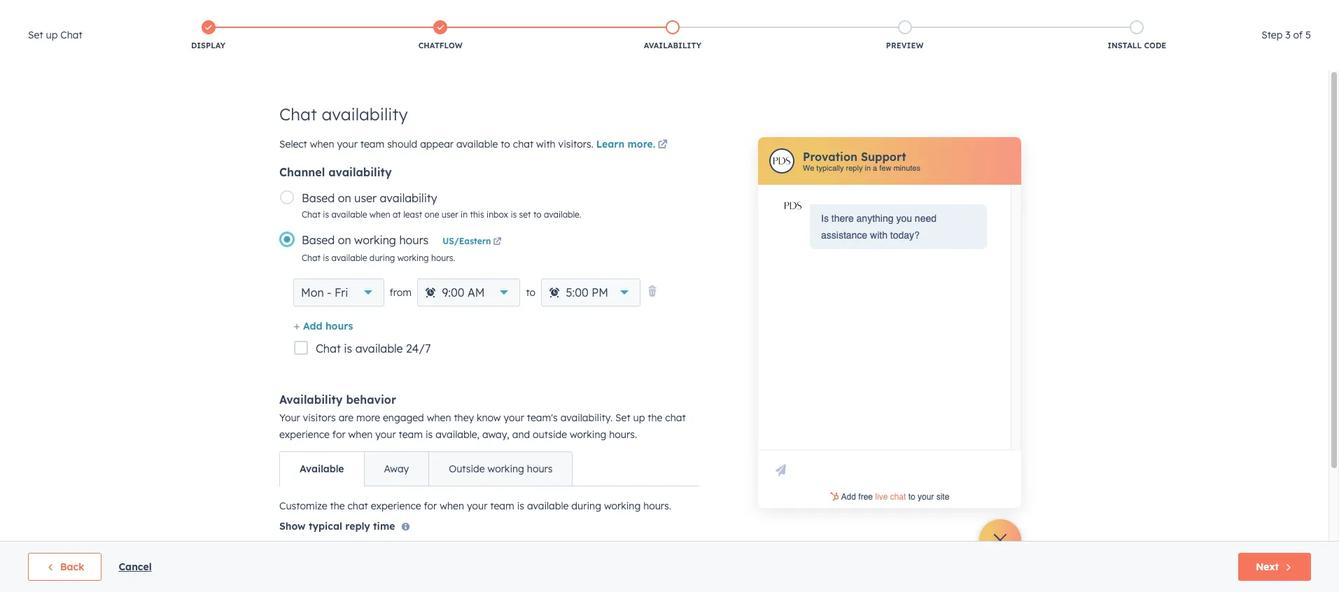 Task type: locate. For each thing, give the bounding box(es) containing it.
outside working hours
[[449, 463, 553, 475]]

1 vertical spatial based
[[302, 233, 335, 247]]

install
[[1108, 41, 1142, 50]]

chatflow completed list item
[[324, 18, 557, 54]]

0 vertical spatial availability
[[644, 41, 701, 50]]

2 vertical spatial hours.
[[643, 500, 671, 512]]

the right availability.
[[648, 412, 663, 424]]

0 vertical spatial reply
[[846, 163, 863, 173]]

available
[[300, 463, 344, 475]]

the inside availability behavior your visitors are more engaged when they know your team's availability. set up the chat experience for when your team is available, away, and outside working hours.
[[648, 412, 663, 424]]

search image
[[1310, 36, 1320, 46]]

code
[[1144, 41, 1167, 50]]

away
[[384, 463, 409, 475]]

user down channel availability on the top left
[[354, 191, 377, 205]]

2 horizontal spatial hours
[[527, 463, 553, 475]]

link opens in a new window image inside learn more. link
[[658, 140, 668, 151]]

up
[[46, 29, 58, 41], [633, 412, 645, 424]]

to right the "appear"
[[501, 138, 510, 151]]

0 horizontal spatial hours
[[325, 320, 353, 333]]

channel
[[279, 165, 325, 179]]

customize
[[279, 500, 327, 512]]

hours inside tab list
[[527, 463, 553, 475]]

available down based on working hours
[[331, 253, 367, 263]]

1 horizontal spatial user
[[442, 209, 458, 220]]

is
[[821, 213, 829, 224]]

availability inside list item
[[644, 41, 701, 50]]

0 vertical spatial up
[[46, 29, 58, 41]]

tab list containing available
[[279, 452, 573, 487]]

are
[[339, 412, 354, 424]]

1 horizontal spatial set
[[615, 412, 630, 424]]

2 vertical spatial hours
[[527, 463, 553, 475]]

with down anything
[[870, 230, 888, 241]]

based down channel in the top of the page
[[302, 191, 335, 205]]

mon - fri button
[[293, 279, 384, 307]]

assistance
[[821, 230, 868, 241]]

least
[[403, 209, 422, 220]]

hours inside button
[[325, 320, 353, 333]]

behavior
[[346, 393, 396, 407]]

on down channel availability on the top left
[[338, 191, 351, 205]]

user right one
[[442, 209, 458, 220]]

list
[[92, 18, 1253, 54]]

set
[[28, 29, 43, 41], [615, 412, 630, 424]]

reply left time in the bottom of the page
[[345, 520, 370, 533]]

to
[[501, 138, 510, 151], [533, 209, 542, 220], [526, 286, 536, 299]]

1 vertical spatial availability
[[328, 165, 392, 179]]

in left this at the left
[[461, 209, 468, 220]]

1 vertical spatial chat
[[665, 412, 686, 424]]

inbox
[[487, 209, 508, 220]]

chatflow
[[418, 41, 463, 50]]

more.
[[628, 138, 655, 151]]

0 vertical spatial the
[[648, 412, 663, 424]]

for inside availability behavior your visitors are more engaged when they know your team's availability. set up the chat experience for when your team is available, away, and outside working hours.
[[332, 428, 346, 441]]

0 horizontal spatial set
[[28, 29, 43, 41]]

5:00
[[566, 286, 589, 300]]

5:00 pm
[[566, 286, 608, 300]]

your
[[337, 138, 358, 151], [504, 412, 524, 424], [375, 428, 396, 441], [467, 500, 488, 512]]

chat is available when at least one user in this inbox is set to available.
[[302, 209, 581, 220]]

2 based from the top
[[302, 233, 335, 247]]

team down engaged
[[399, 428, 423, 441]]

availability up "based on user availability"
[[328, 165, 392, 179]]

0 horizontal spatial reply
[[345, 520, 370, 533]]

0 vertical spatial for
[[332, 428, 346, 441]]

to right set
[[533, 209, 542, 220]]

1 vertical spatial experience
[[371, 500, 421, 512]]

1 vertical spatial availability
[[279, 393, 343, 407]]

experience down your
[[279, 428, 330, 441]]

1 vertical spatial with
[[870, 230, 888, 241]]

cancel
[[119, 561, 152, 573]]

link opens in a new window image inside us/eastern link
[[493, 238, 502, 246]]

experience up time in the bottom of the page
[[371, 500, 421, 512]]

install code
[[1108, 41, 1167, 50]]

0 horizontal spatial user
[[354, 191, 377, 205]]

availability
[[644, 41, 701, 50], [279, 393, 343, 407]]

of
[[1293, 29, 1303, 41]]

Search HubSpot search field
[[1143, 29, 1314, 53]]

customize the chat experience for when your team is available during working hours.
[[279, 500, 671, 512]]

the
[[648, 412, 663, 424], [330, 500, 345, 512]]

on for working
[[338, 233, 351, 247]]

0 horizontal spatial the
[[330, 500, 345, 512]]

fri
[[335, 286, 348, 300]]

to left 5:00
[[526, 286, 536, 299]]

1 horizontal spatial up
[[633, 412, 645, 424]]

working inside tab list
[[488, 463, 524, 475]]

based up mon
[[302, 233, 335, 247]]

chat
[[60, 29, 82, 41], [279, 104, 317, 125], [302, 209, 321, 220], [302, 253, 321, 263], [316, 342, 341, 356]]

0 vertical spatial availability
[[322, 104, 408, 125]]

available right the "appear"
[[456, 138, 498, 151]]

reply left a
[[846, 163, 863, 173]]

when
[[310, 138, 334, 151], [369, 209, 390, 220], [427, 412, 451, 424], [348, 428, 373, 441], [440, 500, 464, 512]]

0 horizontal spatial experience
[[279, 428, 330, 441]]

in
[[865, 163, 871, 173], [461, 209, 468, 220]]

is
[[323, 209, 329, 220], [511, 209, 517, 220], [323, 253, 329, 263], [344, 342, 352, 356], [426, 428, 433, 441], [517, 500, 524, 512]]

tab list
[[279, 452, 573, 487]]

0 vertical spatial chat
[[513, 138, 534, 151]]

-
[[327, 286, 331, 300]]

1 horizontal spatial with
[[870, 230, 888, 241]]

2 horizontal spatial chat
[[665, 412, 686, 424]]

is left set
[[511, 209, 517, 220]]

0 horizontal spatial for
[[332, 428, 346, 441]]

available
[[456, 138, 498, 151], [331, 209, 367, 220], [331, 253, 367, 263], [355, 342, 403, 356], [527, 500, 569, 512]]

0 vertical spatial set
[[28, 29, 43, 41]]

1 horizontal spatial availability
[[644, 41, 701, 50]]

experience
[[279, 428, 330, 441], [371, 500, 421, 512]]

0 vertical spatial with
[[536, 138, 556, 151]]

cancel button
[[119, 559, 152, 575]]

9:00
[[442, 286, 465, 300]]

with left visitors.
[[536, 138, 556, 151]]

0 vertical spatial on
[[338, 191, 351, 205]]

add
[[303, 320, 322, 333]]

0 vertical spatial team
[[360, 138, 384, 151]]

1 vertical spatial user
[[442, 209, 458, 220]]

step
[[1262, 29, 1283, 41]]

availability
[[322, 104, 408, 125], [328, 165, 392, 179], [380, 191, 437, 205]]

1 on from the top
[[338, 191, 351, 205]]

availability inside availability behavior your visitors are more engaged when they know your team's availability. set up the chat experience for when your team is available, away, and outside working hours.
[[279, 393, 343, 407]]

1 vertical spatial hours.
[[609, 428, 637, 441]]

available.
[[544, 209, 581, 220]]

your up and
[[504, 412, 524, 424]]

0 vertical spatial in
[[865, 163, 871, 173]]

hours down least
[[399, 233, 429, 247]]

engaged
[[383, 412, 424, 424]]

when left they
[[427, 412, 451, 424]]

pm
[[592, 286, 608, 300]]

availability for availability
[[644, 41, 701, 50]]

we
[[803, 163, 814, 173]]

link opens in a new window image
[[658, 137, 668, 154], [658, 140, 668, 151], [493, 236, 502, 249], [493, 238, 502, 246]]

in left a
[[865, 163, 871, 173]]

is down add hours
[[344, 342, 352, 356]]

1 vertical spatial hours
[[325, 320, 353, 333]]

on up chat is available during working hours.
[[338, 233, 351, 247]]

based for based on working hours
[[302, 233, 335, 247]]

0 vertical spatial based
[[302, 191, 335, 205]]

with
[[536, 138, 556, 151], [870, 230, 888, 241]]

availability up least
[[380, 191, 437, 205]]

for down away link
[[424, 500, 437, 512]]

0 horizontal spatial availability
[[279, 393, 343, 407]]

1 vertical spatial for
[[424, 500, 437, 512]]

1 based from the top
[[302, 191, 335, 205]]

0 horizontal spatial up
[[46, 29, 58, 41]]

1 horizontal spatial chat
[[513, 138, 534, 151]]

0 vertical spatial hours
[[399, 233, 429, 247]]

chat availability
[[279, 104, 408, 125]]

menu
[[983, 0, 1322, 22]]

1 vertical spatial up
[[633, 412, 645, 424]]

add hours
[[303, 320, 353, 333]]

reply
[[846, 163, 863, 173], [345, 520, 370, 533]]

is inside availability behavior your visitors are more engaged when they know your team's availability. set up the chat experience for when your team is available, away, and outside working hours.
[[426, 428, 433, 441]]

available left 24/7
[[355, 342, 403, 356]]

2 on from the top
[[338, 233, 351, 247]]

based
[[302, 191, 335, 205], [302, 233, 335, 247]]

team down outside working hours
[[490, 500, 514, 512]]

1 horizontal spatial team
[[399, 428, 423, 441]]

0 horizontal spatial in
[[461, 209, 468, 220]]

chat
[[513, 138, 534, 151], [665, 412, 686, 424], [348, 500, 368, 512]]

0 horizontal spatial during
[[369, 253, 395, 263]]

need
[[915, 213, 937, 224]]

team
[[360, 138, 384, 151], [399, 428, 423, 441], [490, 500, 514, 512]]

1 vertical spatial during
[[571, 500, 601, 512]]

1 vertical spatial on
[[338, 233, 351, 247]]

for down are
[[332, 428, 346, 441]]

know
[[477, 412, 501, 424]]

hours down outside
[[527, 463, 553, 475]]

0 vertical spatial experience
[[279, 428, 330, 441]]

1 horizontal spatial during
[[571, 500, 601, 512]]

install code list item
[[1021, 18, 1253, 54]]

0 horizontal spatial hours.
[[431, 253, 455, 263]]

1 vertical spatial team
[[399, 428, 423, 441]]

1 horizontal spatial reply
[[846, 163, 863, 173]]

your down chat availability
[[337, 138, 358, 151]]

team inside availability behavior your visitors are more engaged when they know your team's availability. set up the chat experience for when your team is available, away, and outside working hours.
[[399, 428, 423, 441]]

when right select
[[310, 138, 334, 151]]

availability up should
[[322, 104, 408, 125]]

chat for chat is available during working hours.
[[302, 253, 321, 263]]

1 vertical spatial set
[[615, 412, 630, 424]]

team left should
[[360, 138, 384, 151]]

2 vertical spatial team
[[490, 500, 514, 512]]

based on user availability
[[302, 191, 437, 205]]

this
[[470, 209, 484, 220]]

1 horizontal spatial the
[[648, 412, 663, 424]]

hours right add
[[325, 320, 353, 333]]

1 horizontal spatial hours.
[[609, 428, 637, 441]]

your down "more"
[[375, 428, 396, 441]]

appear
[[420, 138, 454, 151]]

select when your team should appear available to chat with visitors.
[[279, 138, 594, 151]]

is left available,
[[426, 428, 433, 441]]

0 horizontal spatial chat
[[348, 500, 368, 512]]

set inside heading
[[28, 29, 43, 41]]

available down "based on user availability"
[[331, 209, 367, 220]]

menu item
[[1098, 0, 1124, 22]]

1 horizontal spatial in
[[865, 163, 871, 173]]

0 vertical spatial during
[[369, 253, 395, 263]]

the up show typical reply time
[[330, 500, 345, 512]]



Task type: vqa. For each thing, say whether or not it's contained in the screenshot.
the Add within Add more contacts to organize and identify promising leads
no



Task type: describe. For each thing, give the bounding box(es) containing it.
9:00 am button
[[417, 279, 520, 307]]

based for based on user availability
[[302, 191, 335, 205]]

from
[[390, 286, 412, 299]]

agent says: is there anything you need assistance with today? element
[[821, 210, 976, 244]]

back button
[[28, 553, 102, 581]]

display completed list item
[[92, 18, 324, 54]]

chat is available 24/7
[[316, 342, 431, 356]]

1 vertical spatial reply
[[345, 520, 370, 533]]

is there anything you need assistance with today?
[[821, 213, 937, 241]]

channel availability
[[279, 165, 392, 179]]

is up mon - fri
[[323, 253, 329, 263]]

availability.
[[561, 412, 613, 424]]

preview list item
[[789, 18, 1021, 54]]

hours. inside availability behavior your visitors are more engaged when they know your team's availability. set up the chat experience for when your team is available, away, and outside working hours.
[[609, 428, 637, 441]]

is down outside working hours
[[517, 500, 524, 512]]

they
[[454, 412, 474, 424]]

1 vertical spatial to
[[533, 209, 542, 220]]

1 vertical spatial the
[[330, 500, 345, 512]]

available,
[[436, 428, 480, 441]]

your
[[279, 412, 300, 424]]

settings link
[[1126, 4, 1143, 19]]

set
[[519, 209, 531, 220]]

0 vertical spatial hours.
[[431, 253, 455, 263]]

1 horizontal spatial hours
[[399, 233, 429, 247]]

time
[[373, 520, 395, 533]]

when left at
[[369, 209, 390, 220]]

experience inside availability behavior your visitors are more engaged when they know your team's availability. set up the chat experience for when your team is available, away, and outside working hours.
[[279, 428, 330, 441]]

one
[[425, 209, 439, 220]]

set inside availability behavior your visitors are more engaged when they know your team's availability. set up the chat experience for when your team is available, away, and outside working hours.
[[615, 412, 630, 424]]

availability for availability behavior your visitors are more engaged when they know your team's availability. set up the chat experience for when your team is available, away, and outside working hours.
[[279, 393, 343, 407]]

chat inside availability behavior your visitors are more engaged when they know your team's availability. set up the chat experience for when your team is available, away, and outside working hours.
[[665, 412, 686, 424]]

next
[[1256, 561, 1279, 573]]

next button
[[1239, 553, 1311, 581]]

list containing display
[[92, 18, 1253, 54]]

mon
[[301, 286, 324, 300]]

available for during
[[331, 253, 367, 263]]

is down channel availability on the top left
[[323, 209, 329, 220]]

chat for chat availability
[[279, 104, 317, 125]]

search button
[[1303, 29, 1327, 53]]

show
[[279, 520, 306, 533]]

you
[[896, 213, 912, 224]]

typically
[[817, 163, 844, 173]]

a
[[873, 163, 877, 173]]

availability behavior your visitors are more engaged when they know your team's availability. set up the chat experience for when your team is available, away, and outside working hours.
[[279, 393, 686, 441]]

when down "more"
[[348, 428, 373, 441]]

preview
[[886, 41, 924, 50]]

visitors.
[[558, 138, 594, 151]]

and
[[512, 428, 530, 441]]

team's
[[527, 412, 558, 424]]

reply inside provation support we typically reply in a few minutes
[[846, 163, 863, 173]]

learn more.
[[596, 138, 655, 151]]

up inside availability behavior your visitors are more engaged when they know your team's availability. set up the chat experience for when your team is available, away, and outside working hours.
[[633, 412, 645, 424]]

2 horizontal spatial hours.
[[643, 500, 671, 512]]

step 3 of 5
[[1262, 29, 1311, 41]]

mon - fri
[[301, 286, 348, 300]]

back
[[60, 561, 84, 573]]

in inside provation support we typically reply in a few minutes
[[865, 163, 871, 173]]

outside
[[449, 463, 485, 475]]

away,
[[482, 428, 510, 441]]

away link
[[364, 452, 429, 486]]

with inside is there anything you need assistance with today?
[[870, 230, 888, 241]]

available for 24/7
[[355, 342, 403, 356]]

1 horizontal spatial for
[[424, 500, 437, 512]]

there
[[832, 213, 854, 224]]

on for user
[[338, 191, 351, 205]]

0 horizontal spatial team
[[360, 138, 384, 151]]

2 horizontal spatial team
[[490, 500, 514, 512]]

am
[[468, 286, 485, 300]]

based on working hours
[[302, 233, 429, 247]]

select
[[279, 138, 307, 151]]

today?
[[890, 230, 920, 241]]

anything
[[857, 213, 894, 224]]

availability list item
[[557, 18, 789, 54]]

1 horizontal spatial experience
[[371, 500, 421, 512]]

24/7
[[406, 342, 431, 356]]

minutes
[[894, 163, 921, 173]]

availability for chat availability
[[322, 104, 408, 125]]

learn more. link
[[596, 137, 670, 154]]

availability for channel availability
[[328, 165, 392, 179]]

9:00 am
[[442, 286, 485, 300]]

0 horizontal spatial with
[[536, 138, 556, 151]]

hubspot-live-chat-viral-iframe element
[[761, 491, 1019, 505]]

outside working hours link
[[429, 452, 572, 486]]

2 vertical spatial chat
[[348, 500, 368, 512]]

available down outside working hours
[[527, 500, 569, 512]]

chat for chat is available 24/7
[[316, 342, 341, 356]]

support
[[861, 149, 906, 163]]

working inside availability behavior your visitors are more engaged when they know your team's availability. set up the chat experience for when your team is available, away, and outside working hours.
[[570, 428, 607, 441]]

available link
[[280, 452, 364, 486]]

provation support we typically reply in a few minutes
[[803, 149, 921, 173]]

visitors
[[303, 412, 336, 424]]

0 vertical spatial to
[[501, 138, 510, 151]]

add hours button
[[293, 318, 353, 337]]

up inside heading
[[46, 29, 58, 41]]

outside
[[533, 428, 567, 441]]

5
[[1306, 29, 1311, 41]]

chat inside heading
[[60, 29, 82, 41]]

should
[[387, 138, 417, 151]]

us/eastern link
[[443, 236, 504, 249]]

5:00 pm button
[[541, 279, 641, 307]]

typical
[[309, 520, 342, 533]]

your down outside
[[467, 500, 488, 512]]

learn
[[596, 138, 625, 151]]

0 vertical spatial user
[[354, 191, 377, 205]]

few
[[879, 163, 891, 173]]

2 vertical spatial to
[[526, 286, 536, 299]]

available for when
[[331, 209, 367, 220]]

at
[[393, 209, 401, 220]]

chat for chat is available when at least one user in this inbox is set to available.
[[302, 209, 321, 220]]

chat is available during working hours.
[[302, 253, 455, 263]]

2 vertical spatial availability
[[380, 191, 437, 205]]

1 vertical spatial in
[[461, 209, 468, 220]]

set up chat heading
[[28, 27, 82, 43]]

show typical reply time
[[279, 520, 395, 533]]

provation
[[803, 149, 858, 163]]

display
[[191, 41, 225, 50]]

set up chat
[[28, 29, 82, 41]]

us/eastern
[[443, 236, 491, 246]]

more
[[356, 412, 380, 424]]

when down outside
[[440, 500, 464, 512]]

settings image
[[1128, 6, 1141, 19]]



